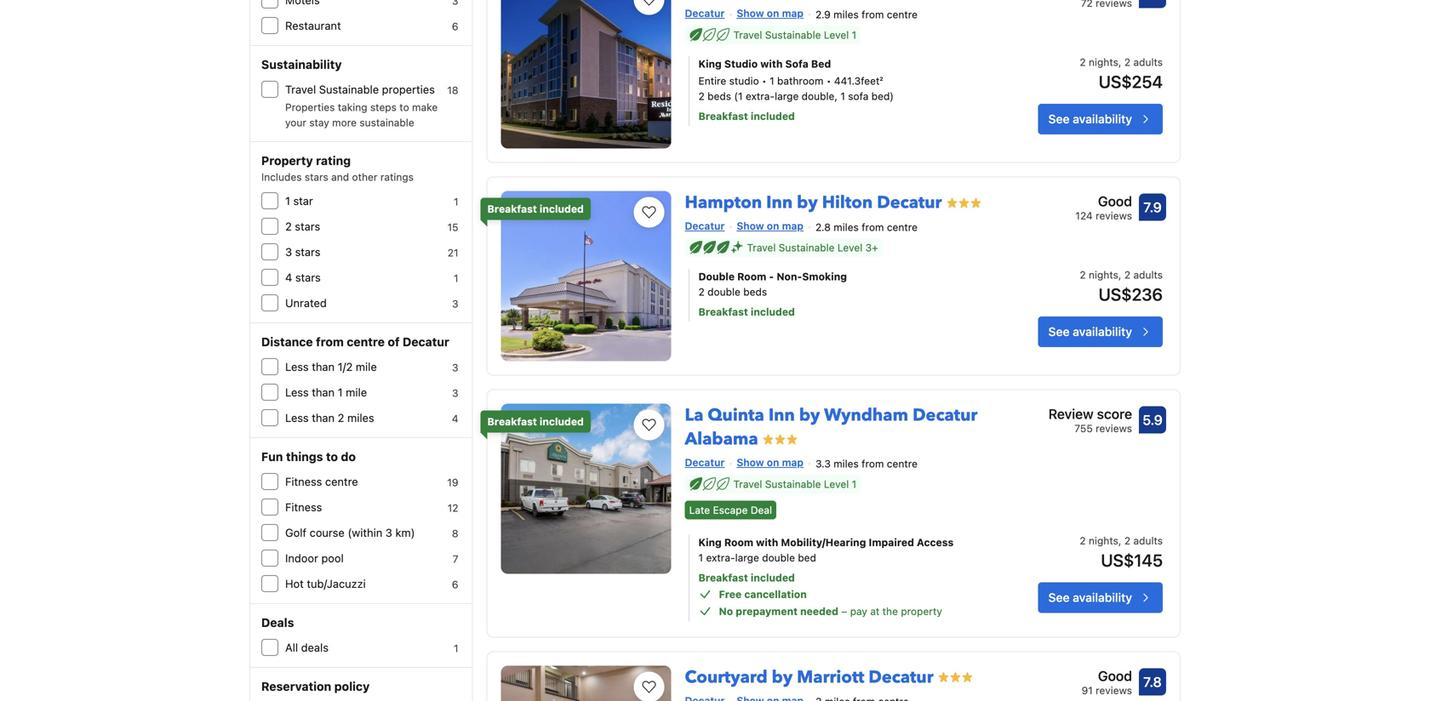 Task type: describe. For each thing, give the bounding box(es) containing it.
than for 1/2
[[312, 361, 335, 373]]

, for us$254
[[1119, 56, 1122, 68]]

hilton
[[823, 191, 873, 215]]

see availability link for us$254
[[1039, 104, 1163, 135]]

, for us$236
[[1119, 269, 1122, 281]]

level for by
[[824, 479, 849, 491]]

rating
[[316, 154, 351, 168]]

reviews inside review score 755 reviews
[[1096, 423, 1133, 435]]

–
[[842, 606, 848, 618]]

quinta
[[708, 404, 765, 428]]

show on map for inn
[[737, 220, 804, 232]]

beds inside king studio with sofa bed entire studio • 1 bathroom • 441.3feet² 2 beds (1 extra-large double, 1 sofa bed) breakfast included
[[708, 90, 732, 102]]

needed
[[801, 606, 839, 618]]

included inside double room - non-smoking 2 double beds breakfast included
[[751, 306, 795, 318]]

impaired
[[869, 537, 915, 549]]

included inside king studio with sofa bed entire studio • 1 bathroom • 441.3feet² 2 beds (1 extra-large double, 1 sofa bed) breakfast included
[[751, 110, 795, 122]]

2 inside king studio with sofa bed entire studio • 1 bathroom • 441.3feet² 2 beds (1 extra-large double, 1 sofa bed) breakfast included
[[699, 90, 705, 102]]

marriott
[[797, 666, 865, 690]]

deal
[[751, 505, 773, 516]]

1 • from the left
[[762, 75, 767, 87]]

1 vertical spatial to
[[326, 450, 338, 464]]

review score element
[[1049, 404, 1133, 425]]

good for courtyard by marriott decatur
[[1099, 668, 1133, 685]]

15
[[448, 221, 459, 233]]

your
[[285, 117, 307, 129]]

1 inside 1 extra-large double bed breakfast included
[[699, 552, 704, 564]]

inn inside la quinta inn by wyndham decatur alabama
[[769, 404, 795, 428]]

decatur up studio
[[685, 7, 725, 19]]

than for 2
[[312, 412, 335, 425]]

double room - non-smoking link
[[699, 269, 987, 285]]

2 • from the left
[[827, 75, 832, 87]]

1/2
[[338, 361, 353, 373]]

breakfast inside 1 extra-large double bed breakfast included
[[699, 572, 749, 584]]

hot
[[285, 578, 304, 591]]

2 nights , 2 adults us$254
[[1080, 56, 1163, 92]]

see availability for us$145
[[1049, 591, 1133, 605]]

less for less than 1/2 mile
[[285, 361, 309, 373]]

of
[[388, 335, 400, 349]]

reservation
[[261, 680, 332, 694]]

2 vertical spatial by
[[772, 666, 793, 690]]

nights for us$145
[[1089, 535, 1119, 547]]

travel up -
[[747, 242, 776, 254]]

sofa
[[786, 58, 809, 70]]

see availability for us$254
[[1049, 112, 1133, 126]]

extra- inside 1 extra-large double bed breakfast included
[[707, 552, 736, 564]]

fun
[[261, 450, 283, 464]]

course
[[310, 527, 345, 540]]

decatur down alabama
[[685, 457, 725, 469]]

2 nights , 2 adults us$145
[[1080, 535, 1163, 571]]

room for king
[[725, 537, 754, 549]]

, for us$145
[[1119, 535, 1122, 547]]

non-
[[777, 271, 803, 283]]

6 for hot tub/jacuzzi
[[452, 579, 459, 591]]

with for sofa
[[761, 58, 783, 70]]

level for hilton
[[838, 242, 863, 254]]

bed
[[812, 58, 832, 70]]

reservation policy
[[261, 680, 370, 694]]

scored 7.9 element
[[1140, 194, 1167, 221]]

show for quinta
[[737, 457, 765, 469]]

adults for us$254
[[1134, 56, 1163, 68]]

inn inside "link"
[[767, 191, 793, 215]]

stars for 4 stars
[[295, 271, 321, 284]]

scored 8.9 element
[[1140, 0, 1167, 8]]

bed
[[798, 552, 817, 564]]

2.8 miles from centre
[[816, 221, 918, 233]]

includes
[[261, 171, 302, 183]]

than for 1
[[312, 386, 335, 399]]

miles for 2.9
[[834, 9, 859, 20]]

good element for courtyard by marriott decatur
[[1082, 666, 1133, 687]]

less for less than 1 mile
[[285, 386, 309, 399]]

wyndham
[[825, 404, 909, 428]]

mile for less than 1 mile
[[346, 386, 367, 399]]

ratings
[[381, 171, 414, 183]]

property
[[901, 606, 943, 618]]

by inside "link"
[[797, 191, 818, 215]]

travel up the deal
[[734, 479, 763, 491]]

breakfast included for hampton
[[488, 203, 584, 215]]

adults for us$236
[[1134, 269, 1163, 281]]

at
[[871, 606, 880, 618]]

and
[[331, 171, 349, 183]]

king for king studio with sofa bed entire studio • 1 bathroom • 441.3feet² 2 beds (1 extra-large double, 1 sofa bed) breakfast included
[[699, 58, 722, 70]]

free cancellation
[[719, 589, 807, 601]]

deals
[[301, 642, 329, 655]]

6 for restaurant
[[452, 20, 459, 32]]

miles for 2.8
[[834, 221, 859, 233]]

on for inn
[[767, 220, 780, 232]]

mobility/hearing
[[781, 537, 867, 549]]

large inside 1 extra-large double bed breakfast included
[[736, 552, 760, 564]]

beds inside double room - non-smoking 2 double beds breakfast included
[[744, 286, 768, 298]]

double room - non-smoking 2 double beds breakfast included
[[699, 271, 847, 318]]

3 for less than 1 mile
[[452, 388, 459, 399]]

7.8
[[1144, 674, 1162, 691]]

indoor pool
[[285, 552, 344, 565]]

sustainable up sofa
[[766, 29, 821, 41]]

see availability link for us$236
[[1039, 317, 1163, 348]]

more
[[332, 117, 357, 129]]

star
[[293, 195, 313, 207]]

91
[[1082, 685, 1093, 697]]

studio
[[730, 75, 759, 87]]

good element for hampton inn by hilton decatur
[[1076, 191, 1133, 212]]

7.9
[[1144, 199, 1162, 216]]

king room with mobility/hearing impaired access
[[699, 537, 954, 549]]

stay
[[309, 117, 329, 129]]

bed)
[[872, 90, 894, 102]]

less for less than 2 miles
[[285, 412, 309, 425]]

no prepayment needed – pay at the property
[[719, 606, 943, 618]]

hot tub/jacuzzi
[[285, 578, 366, 591]]

decatur inside la quinta inn by wyndham decatur alabama
[[913, 404, 978, 428]]

see for us$254
[[1049, 112, 1070, 126]]

breakfast inside double room - non-smoking 2 double beds breakfast included
[[699, 306, 749, 318]]

studio
[[725, 58, 758, 70]]

show on map for quinta
[[737, 457, 804, 469]]

us$254
[[1099, 72, 1163, 92]]

fitness centre
[[285, 476, 358, 488]]

1 travel sustainable level 1 from the top
[[734, 29, 857, 41]]

late escape deal
[[690, 505, 773, 516]]

reviews for hampton inn by hilton decatur
[[1096, 210, 1133, 222]]

441.3feet²
[[835, 75, 884, 87]]

2.9
[[816, 9, 831, 20]]

breakfast included for la
[[488, 416, 584, 428]]

king room with mobility/hearing impaired access link
[[699, 535, 987, 551]]

centre for 2.9 miles from centre
[[887, 9, 918, 20]]

fitness for fitness
[[285, 501, 322, 514]]

from for 2.9
[[862, 9, 884, 20]]

3.3 miles from centre
[[816, 458, 918, 470]]

mile for less than 1/2 mile
[[356, 361, 377, 373]]

to inside properties taking steps to make your stay more sustainable
[[400, 101, 409, 113]]

3.3
[[816, 458, 831, 470]]

tub/jacuzzi
[[307, 578, 366, 591]]

double,
[[802, 90, 838, 102]]

from for 2.8
[[862, 221, 885, 233]]

escape
[[713, 505, 748, 516]]

things
[[286, 450, 323, 464]]

centre for 2.8 miles from centre
[[887, 221, 918, 233]]

double inside double room - non-smoking 2 double beds breakfast included
[[708, 286, 741, 298]]

sofa
[[849, 90, 869, 102]]

score
[[1098, 406, 1133, 423]]

unrated
[[285, 297, 327, 310]]

property rating includes stars and other ratings
[[261, 154, 414, 183]]

4 for 4 stars
[[285, 271, 292, 284]]

(1
[[735, 90, 743, 102]]

travel up properties
[[285, 83, 316, 96]]

(within
[[348, 527, 383, 540]]



Task type: vqa. For each thing, say whether or not it's contained in the screenshot.


Task type: locate. For each thing, give the bounding box(es) containing it.
0 vertical spatial reviews
[[1096, 210, 1133, 222]]

1 king from the top
[[699, 58, 722, 70]]

0 vertical spatial level
[[824, 29, 849, 41]]

6 up 18
[[452, 20, 459, 32]]

property
[[261, 154, 313, 168]]

2 see from the top
[[1049, 325, 1070, 339]]

miles up do
[[348, 412, 374, 425]]

1 vertical spatial see availability
[[1049, 325, 1133, 339]]

prepayment
[[736, 606, 798, 618]]

la quinta inn by wyndham decatur alabama image
[[501, 404, 672, 575]]

2 vertical spatial reviews
[[1096, 685, 1133, 697]]

sustainable
[[360, 117, 415, 129]]

large
[[775, 90, 799, 102], [736, 552, 760, 564]]

1 vertical spatial beds
[[744, 286, 768, 298]]

decatur down the
[[869, 666, 934, 690]]

3 stars
[[285, 246, 321, 259]]

with left sofa
[[761, 58, 783, 70]]

less than 2 miles
[[285, 412, 374, 425]]

good element left scored 7.9 element
[[1076, 191, 1133, 212]]

1 vertical spatial by
[[800, 404, 821, 428]]

2 king from the top
[[699, 537, 722, 549]]

0 vertical spatial extra-
[[746, 90, 775, 102]]

2 see availability link from the top
[[1039, 317, 1163, 348]]

reviews inside the good 124 reviews
[[1096, 210, 1133, 222]]

adults inside 2 nights , 2 adults us$145
[[1134, 535, 1163, 547]]

sustainable down '3.3' on the right
[[766, 479, 821, 491]]

less
[[285, 361, 309, 373], [285, 386, 309, 399], [285, 412, 309, 425]]

0 vertical spatial ,
[[1119, 56, 1122, 68]]

4 for 4
[[452, 413, 459, 425]]

reviews right 91
[[1096, 685, 1133, 697]]

1 vertical spatial room
[[725, 537, 754, 549]]

taking
[[338, 101, 368, 113]]

18
[[447, 84, 459, 96]]

1 horizontal spatial 4
[[452, 413, 459, 425]]

, up us$254 on the top of the page
[[1119, 56, 1122, 68]]

sustainable up taking
[[319, 83, 379, 96]]

centre up double room - non-smoking link
[[887, 221, 918, 233]]

room inside double room - non-smoking 2 double beds breakfast included
[[738, 271, 767, 283]]

1 , from the top
[[1119, 56, 1122, 68]]

0 vertical spatial less
[[285, 361, 309, 373]]

2 adults from the top
[[1134, 269, 1163, 281]]

than
[[312, 361, 335, 373], [312, 386, 335, 399], [312, 412, 335, 425]]

0 vertical spatial king
[[699, 58, 722, 70]]

extra- up free on the bottom
[[707, 552, 736, 564]]

1 vertical spatial show
[[737, 220, 765, 232]]

, up us$145
[[1119, 535, 1122, 547]]

1 vertical spatial on
[[767, 220, 780, 232]]

1 vertical spatial level
[[838, 242, 863, 254]]

0 vertical spatial nights
[[1089, 56, 1119, 68]]

nights
[[1089, 56, 1119, 68], [1089, 269, 1119, 281], [1089, 535, 1119, 547]]

, up us$236
[[1119, 269, 1122, 281]]

0 horizontal spatial •
[[762, 75, 767, 87]]

0 horizontal spatial beds
[[708, 90, 732, 102]]

level down 2.9
[[824, 29, 849, 41]]

4 down '3 stars' on the left of the page
[[285, 271, 292, 284]]

124
[[1076, 210, 1093, 222]]

sustainable
[[766, 29, 821, 41], [319, 83, 379, 96], [779, 242, 835, 254], [766, 479, 821, 491]]

decatur inside "link"
[[878, 191, 942, 215]]

make
[[412, 101, 438, 113]]

less down distance
[[285, 361, 309, 373]]

us$145
[[1102, 551, 1163, 571]]

double down "double"
[[708, 286, 741, 298]]

0 vertical spatial see availability link
[[1039, 104, 1163, 135]]

1 vertical spatial extra-
[[707, 552, 736, 564]]

miles right '3.3' on the right
[[834, 458, 859, 470]]

2 vertical spatial ,
[[1119, 535, 1122, 547]]

2 availability from the top
[[1073, 325, 1133, 339]]

level
[[824, 29, 849, 41], [838, 242, 863, 254], [824, 479, 849, 491]]

1 vertical spatial than
[[312, 386, 335, 399]]

map for by
[[782, 220, 804, 232]]

double left 'bed'
[[762, 552, 795, 564]]

0 vertical spatial adults
[[1134, 56, 1163, 68]]

2 vertical spatial map
[[782, 457, 804, 469]]

miles for 3.3
[[834, 458, 859, 470]]

4 up 19 on the bottom left of the page
[[452, 413, 459, 425]]

good 124 reviews
[[1076, 194, 1133, 222]]

show on map up the deal
[[737, 457, 804, 469]]

double
[[708, 286, 741, 298], [762, 552, 795, 564]]

good inside the good 124 reviews
[[1099, 194, 1133, 210]]

0 vertical spatial with
[[761, 58, 783, 70]]

8
[[452, 528, 459, 540]]

adults inside 2 nights , 2 adults us$254
[[1134, 56, 1163, 68]]

4 stars
[[285, 271, 321, 284]]

restaurant
[[285, 19, 341, 32]]

1 see availability from the top
[[1049, 112, 1133, 126]]

adults
[[1134, 56, 1163, 68], [1134, 269, 1163, 281], [1134, 535, 1163, 547]]

less than 1 mile
[[285, 386, 367, 399]]

map left 2.9
[[782, 7, 804, 19]]

5.9
[[1143, 412, 1163, 429]]

, inside 2 nights , 2 adults us$254
[[1119, 56, 1122, 68]]

3 see from the top
[[1049, 591, 1070, 605]]

show up studio
[[737, 7, 765, 19]]

0 vertical spatial on
[[767, 7, 780, 19]]

2 fitness from the top
[[285, 501, 322, 514]]

2 reviews from the top
[[1096, 423, 1133, 435]]

1 extra-large double bed breakfast included
[[699, 552, 817, 584]]

room for double
[[738, 271, 767, 283]]

stars down rating
[[305, 171, 329, 183]]

see availability
[[1049, 112, 1133, 126], [1049, 325, 1133, 339], [1049, 591, 1133, 605]]

from for 3.3
[[862, 458, 884, 470]]

by up 2.8
[[797, 191, 818, 215]]

reviews for courtyard by marriott decatur
[[1096, 685, 1133, 697]]

1 vertical spatial ,
[[1119, 269, 1122, 281]]

distance
[[261, 335, 313, 349]]

2 vertical spatial level
[[824, 479, 849, 491]]

2 nights , 2 adults us$236
[[1080, 269, 1163, 305]]

king up entire
[[699, 58, 722, 70]]

2 show from the top
[[737, 220, 765, 232]]

1 horizontal spatial to
[[400, 101, 409, 113]]

2 , from the top
[[1119, 269, 1122, 281]]

breakfast included
[[488, 203, 584, 215], [488, 416, 584, 428]]

6
[[452, 20, 459, 32], [452, 579, 459, 591]]

hampton
[[685, 191, 762, 215]]

1 horizontal spatial extra-
[[746, 90, 775, 102]]

3 show from the top
[[737, 457, 765, 469]]

centre down wyndham
[[887, 458, 918, 470]]

1 vertical spatial less
[[285, 386, 309, 399]]

than up less than 2 miles
[[312, 386, 335, 399]]

mile
[[356, 361, 377, 373], [346, 386, 367, 399]]

miles right 2.8
[[834, 221, 859, 233]]

0 vertical spatial travel sustainable level 1
[[734, 29, 857, 41]]

2 less from the top
[[285, 386, 309, 399]]

1 vertical spatial travel sustainable level 1
[[734, 479, 857, 491]]

adults up us$236
[[1134, 269, 1163, 281]]

good for hampton inn by hilton decatur
[[1099, 194, 1133, 210]]

less up less than 2 miles
[[285, 386, 309, 399]]

review
[[1049, 406, 1094, 423]]

1 on from the top
[[767, 7, 780, 19]]

fitness up 'golf'
[[285, 501, 322, 514]]

21
[[448, 247, 459, 259]]

2.8
[[816, 221, 831, 233]]

see availability link down us$145
[[1039, 583, 1163, 614]]

1 vertical spatial fitness
[[285, 501, 322, 514]]

travel sustainable level 1 up sofa
[[734, 29, 857, 41]]

0 vertical spatial see availability
[[1049, 112, 1133, 126]]

policy
[[334, 680, 370, 694]]

1 fitness from the top
[[285, 476, 322, 488]]

see availability down 2 nights , 2 adults us$236
[[1049, 325, 1133, 339]]

show on map up travel sustainable level 3+ at the right
[[737, 220, 804, 232]]

miles right 2.9
[[834, 9, 859, 20]]

inn right quinta
[[769, 404, 795, 428]]

mile right 1/2
[[356, 361, 377, 373]]

• up double,
[[827, 75, 832, 87]]

king
[[699, 58, 722, 70], [699, 537, 722, 549]]

king for king room with mobility/hearing impaired access
[[699, 537, 722, 549]]

1 vertical spatial large
[[736, 552, 760, 564]]

reviews
[[1096, 210, 1133, 222], [1096, 423, 1133, 435], [1096, 685, 1133, 697]]

free
[[719, 589, 742, 601]]

see availability link down us$254 on the top of the page
[[1039, 104, 1163, 135]]

smoking
[[803, 271, 847, 283]]

1 nights from the top
[[1089, 56, 1119, 68]]

availability for us$236
[[1073, 325, 1133, 339]]

3 show on map from the top
[[737, 457, 804, 469]]

from right 2.9
[[862, 9, 884, 20]]

decatur
[[685, 7, 725, 19], [878, 191, 942, 215], [685, 220, 725, 232], [403, 335, 450, 349], [913, 404, 978, 428], [685, 457, 725, 469], [869, 666, 934, 690]]

-
[[769, 271, 774, 283]]

distance from centre of decatur
[[261, 335, 450, 349]]

3 less from the top
[[285, 412, 309, 425]]

with inside king studio with sofa bed entire studio • 1 bathroom • 441.3feet² 2 beds (1 extra-large double, 1 sofa bed) breakfast included
[[761, 58, 783, 70]]

inn up travel sustainable level 3+ at the right
[[767, 191, 793, 215]]

0 vertical spatial 4
[[285, 271, 292, 284]]

2 stars
[[285, 220, 320, 233]]

level left 3+
[[838, 242, 863, 254]]

availability for us$254
[[1073, 112, 1133, 126]]

1 availability from the top
[[1073, 112, 1133, 126]]

1 good from the top
[[1099, 194, 1133, 210]]

adults inside 2 nights , 2 adults us$236
[[1134, 269, 1163, 281]]

travel up studio
[[734, 29, 763, 41]]

0 vertical spatial 6
[[452, 20, 459, 32]]

on left 2.9
[[767, 7, 780, 19]]

0 vertical spatial room
[[738, 271, 767, 283]]

nights for us$236
[[1089, 269, 1119, 281]]

see availability for us$236
[[1049, 325, 1133, 339]]

0 horizontal spatial double
[[708, 286, 741, 298]]

, inside 2 nights , 2 adults us$236
[[1119, 269, 1122, 281]]

0 horizontal spatial extra-
[[707, 552, 736, 564]]

1 vertical spatial reviews
[[1096, 423, 1133, 435]]

6 down 7
[[452, 579, 459, 591]]

stars for 2 stars
[[295, 220, 320, 233]]

1 less from the top
[[285, 361, 309, 373]]

1 than from the top
[[312, 361, 335, 373]]

la
[[685, 404, 704, 428]]

1 vertical spatial mile
[[346, 386, 367, 399]]

centre down do
[[325, 476, 358, 488]]

19
[[447, 477, 459, 489]]

see availability down 2 nights , 2 adults us$254
[[1049, 112, 1133, 126]]

nights up us$236
[[1089, 269, 1119, 281]]

adults for us$145
[[1134, 535, 1163, 547]]

alabama
[[685, 428, 759, 452]]

cancellation
[[745, 589, 807, 601]]

map for inn
[[782, 457, 804, 469]]

1 show from the top
[[737, 7, 765, 19]]

reviews down score
[[1096, 423, 1133, 435]]

breakfast inside king studio with sofa bed entire studio • 1 bathroom • 441.3feet² 2 beds (1 extra-large double, 1 sofa bed) breakfast included
[[699, 110, 749, 122]]

on up the deal
[[767, 457, 780, 469]]

indoor
[[285, 552, 318, 565]]

on up travel sustainable level 3+ at the right
[[767, 220, 780, 232]]

2 good from the top
[[1099, 668, 1133, 685]]

scored 7.8 element
[[1140, 669, 1167, 696]]

1 adults from the top
[[1134, 56, 1163, 68]]

1 map from the top
[[782, 7, 804, 19]]

0 vertical spatial show
[[737, 7, 765, 19]]

other
[[352, 171, 378, 183]]

show for inn
[[737, 220, 765, 232]]

2 travel sustainable level 1 from the top
[[734, 479, 857, 491]]

1 horizontal spatial •
[[827, 75, 832, 87]]

access
[[917, 537, 954, 549]]

centre for 3.3 miles from centre
[[887, 458, 918, 470]]

reviews inside "good 91 reviews"
[[1096, 685, 1133, 697]]

room left -
[[738, 271, 767, 283]]

0 vertical spatial good
[[1099, 194, 1133, 210]]

0 vertical spatial good element
[[1076, 191, 1133, 212]]

, inside 2 nights , 2 adults us$145
[[1119, 535, 1122, 547]]

3 see availability from the top
[[1049, 591, 1133, 605]]

3 reviews from the top
[[1096, 685, 1133, 697]]

good element
[[1076, 191, 1133, 212], [1082, 666, 1133, 687]]

3 nights from the top
[[1089, 535, 1119, 547]]

courtyard
[[685, 666, 768, 690]]

1 vertical spatial good
[[1099, 668, 1133, 685]]

0 vertical spatial to
[[400, 101, 409, 113]]

decatur up 2.8 miles from centre
[[878, 191, 942, 215]]

2 vertical spatial adults
[[1134, 535, 1163, 547]]

sustainability
[[261, 57, 342, 72]]

breakfast
[[699, 110, 749, 122], [488, 203, 537, 215], [699, 306, 749, 318], [488, 416, 537, 428], [699, 572, 749, 584]]

0 vertical spatial by
[[797, 191, 818, 215]]

0 vertical spatial inn
[[767, 191, 793, 215]]

map left '3.3' on the right
[[782, 457, 804, 469]]

room up 1 extra-large double bed breakfast included
[[725, 537, 754, 549]]

show on map
[[737, 7, 804, 19], [737, 220, 804, 232], [737, 457, 804, 469]]

1 vertical spatial availability
[[1073, 325, 1133, 339]]

on for quinta
[[767, 457, 780, 469]]

1 vertical spatial breakfast included
[[488, 416, 584, 428]]

double inside 1 extra-large double bed breakfast included
[[762, 552, 795, 564]]

less than 1/2 mile
[[285, 361, 377, 373]]

1 horizontal spatial beds
[[744, 286, 768, 298]]

3 for unrated
[[452, 298, 459, 310]]

1 breakfast included from the top
[[488, 203, 584, 215]]

to left do
[[326, 450, 338, 464]]

pay
[[851, 606, 868, 618]]

2 breakfast included from the top
[[488, 416, 584, 428]]

2 vertical spatial see availability
[[1049, 591, 1133, 605]]

3 than from the top
[[312, 412, 335, 425]]

la quinta inn by wyndham decatur alabama link
[[685, 397, 978, 452]]

good element left 7.8 at the bottom right of the page
[[1082, 666, 1133, 687]]

3 for less than 1/2 mile
[[452, 362, 459, 374]]

entire
[[699, 75, 727, 87]]

1 vertical spatial double
[[762, 552, 795, 564]]

fitness down things in the bottom of the page
[[285, 476, 322, 488]]

0 vertical spatial fitness
[[285, 476, 322, 488]]

reviews right 124 at the right top of page
[[1096, 210, 1133, 222]]

large inside king studio with sofa bed entire studio • 1 bathroom • 441.3feet² 2 beds (1 extra-large double, 1 sofa bed) breakfast included
[[775, 90, 799, 102]]

hampton inn by hilton decatur image
[[501, 191, 672, 362]]

stars down star
[[295, 220, 320, 233]]

0 vertical spatial large
[[775, 90, 799, 102]]

good left 7.8 at the bottom right of the page
[[1099, 668, 1133, 685]]

courtyard by marriott decatur
[[685, 666, 934, 690]]

travel sustainable properties
[[285, 83, 435, 96]]

2 vertical spatial nights
[[1089, 535, 1119, 547]]

2 show on map from the top
[[737, 220, 804, 232]]

1 horizontal spatial double
[[762, 552, 795, 564]]

extra- right (1 on the right
[[746, 90, 775, 102]]

1 see availability link from the top
[[1039, 104, 1163, 135]]

show
[[737, 7, 765, 19], [737, 220, 765, 232], [737, 457, 765, 469]]

0 vertical spatial show on map
[[737, 7, 804, 19]]

stars inside property rating includes stars and other ratings
[[305, 171, 329, 183]]

included
[[751, 110, 795, 122], [540, 203, 584, 215], [751, 306, 795, 318], [540, 416, 584, 428], [751, 572, 795, 584]]

from up less than 1/2 mile
[[316, 335, 344, 349]]

1 6 from the top
[[452, 20, 459, 32]]

12
[[448, 503, 459, 514]]

1 vertical spatial inn
[[769, 404, 795, 428]]

golf course (within 3 km)
[[285, 527, 415, 540]]

adults up us$254 on the top of the page
[[1134, 56, 1163, 68]]

0 horizontal spatial 4
[[285, 271, 292, 284]]

0 vertical spatial mile
[[356, 361, 377, 373]]

0 vertical spatial double
[[708, 286, 741, 298]]

0 vertical spatial beds
[[708, 90, 732, 102]]

0 vertical spatial than
[[312, 361, 335, 373]]

1 reviews from the top
[[1096, 210, 1133, 222]]

7
[[453, 554, 459, 566]]

0 horizontal spatial large
[[736, 552, 760, 564]]

1 show on map from the top
[[737, 7, 804, 19]]

hampton inn by hilton decatur link
[[685, 185, 942, 215]]

with inside king room with mobility/hearing impaired access link
[[756, 537, 779, 549]]

to down properties
[[400, 101, 409, 113]]

properties
[[285, 101, 335, 113]]

1 vertical spatial nights
[[1089, 269, 1119, 281]]

all
[[285, 642, 298, 655]]

show on map left 2.9
[[737, 7, 804, 19]]

decatur down hampton
[[685, 220, 725, 232]]

1 vertical spatial show on map
[[737, 220, 804, 232]]

see for us$145
[[1049, 591, 1070, 605]]

1 vertical spatial map
[[782, 220, 804, 232]]

0 vertical spatial breakfast included
[[488, 203, 584, 215]]

0 vertical spatial map
[[782, 7, 804, 19]]

1 vertical spatial good element
[[1082, 666, 1133, 687]]

king down late
[[699, 537, 722, 549]]

bathroom
[[778, 75, 824, 87]]

2 vertical spatial show on map
[[737, 457, 804, 469]]

sustainable down 2.8
[[779, 242, 835, 254]]

king inside king room with mobility/hearing impaired access link
[[699, 537, 722, 549]]

nights inside 2 nights , 2 adults us$145
[[1089, 535, 1119, 547]]

included inside 1 extra-large double bed breakfast included
[[751, 572, 795, 584]]

show down alabama
[[737, 457, 765, 469]]

2 6 from the top
[[452, 579, 459, 591]]

good inside "good 91 reviews"
[[1099, 668, 1133, 685]]

3 on from the top
[[767, 457, 780, 469]]

2 vertical spatial see
[[1049, 591, 1070, 605]]

nights up us$254 on the top of the page
[[1089, 56, 1119, 68]]

1 vertical spatial 4
[[452, 413, 459, 425]]

good left scored 7.9 element
[[1099, 194, 1133, 210]]

1 see from the top
[[1049, 112, 1070, 126]]

nights for us$254
[[1089, 56, 1119, 68]]

2 vertical spatial less
[[285, 412, 309, 425]]

centre
[[887, 9, 918, 20], [887, 221, 918, 233], [347, 335, 385, 349], [887, 458, 918, 470], [325, 476, 358, 488]]

with up 1 extra-large double bed breakfast included
[[756, 537, 779, 549]]

1 vertical spatial with
[[756, 537, 779, 549]]

decatur right of
[[403, 335, 450, 349]]

availability down us$145
[[1073, 591, 1133, 605]]

from up 3+
[[862, 221, 885, 233]]

large up free cancellation
[[736, 552, 760, 564]]

2 than from the top
[[312, 386, 335, 399]]

nights inside 2 nights , 2 adults us$254
[[1089, 56, 1119, 68]]

by inside la quinta inn by wyndham decatur alabama
[[800, 404, 821, 428]]

2 vertical spatial availability
[[1073, 591, 1133, 605]]

2 vertical spatial see availability link
[[1039, 583, 1163, 614]]

to
[[400, 101, 409, 113], [326, 450, 338, 464]]

availability down us$236
[[1073, 325, 1133, 339]]

0 vertical spatial see
[[1049, 112, 1070, 126]]

2 vertical spatial on
[[767, 457, 780, 469]]

2 on from the top
[[767, 220, 780, 232]]

0 horizontal spatial to
[[326, 450, 338, 464]]

fun things to do
[[261, 450, 356, 464]]

availability down us$254 on the top of the page
[[1073, 112, 1133, 126]]

see availability link down us$236
[[1039, 317, 1163, 348]]

fitness for fitness centre
[[285, 476, 322, 488]]

than down less than 1 mile
[[312, 412, 335, 425]]

2 inside double room - non-smoking 2 double beds breakfast included
[[699, 286, 705, 298]]

decatur right wyndham
[[913, 404, 978, 428]]

adults up us$145
[[1134, 535, 1163, 547]]

1 vertical spatial see
[[1049, 325, 1070, 339]]

centre left of
[[347, 335, 385, 349]]

3 availability from the top
[[1073, 591, 1133, 605]]

by left "marriott"
[[772, 666, 793, 690]]

with for mobility/hearing
[[756, 537, 779, 549]]

level down '3.3' on the right
[[824, 479, 849, 491]]

see for us$236
[[1049, 325, 1070, 339]]

2 see availability from the top
[[1049, 325, 1133, 339]]

0 vertical spatial availability
[[1073, 112, 1133, 126]]

3 map from the top
[[782, 457, 804, 469]]

review score 755 reviews
[[1049, 406, 1133, 435]]

scored 5.9 element
[[1140, 407, 1167, 434]]

3 , from the top
[[1119, 535, 1122, 547]]

see availability link for us$145
[[1039, 583, 1163, 614]]

king inside king studio with sofa bed entire studio • 1 bathroom • 441.3feet² 2 beds (1 extra-large double, 1 sofa bed) breakfast included
[[699, 58, 722, 70]]

availability for us$145
[[1073, 591, 1133, 605]]

755
[[1075, 423, 1093, 435]]

extra- inside king studio with sofa bed entire studio • 1 bathroom • 441.3feet² 2 beds (1 extra-large double, 1 sofa bed) breakfast included
[[746, 90, 775, 102]]

1 horizontal spatial large
[[775, 90, 799, 102]]

stars for 3 stars
[[295, 246, 321, 259]]

1 vertical spatial see availability link
[[1039, 317, 1163, 348]]

2 vertical spatial show
[[737, 457, 765, 469]]

2 nights from the top
[[1089, 269, 1119, 281]]

2 map from the top
[[782, 220, 804, 232]]

map up travel sustainable level 3+ at the right
[[782, 220, 804, 232]]

1 vertical spatial 6
[[452, 579, 459, 591]]

king studio with sofa bed entire studio • 1 bathroom • 441.3feet² 2 beds (1 extra-large double, 1 sofa bed) breakfast included
[[699, 58, 894, 122]]

stars up the 4 stars
[[295, 246, 321, 259]]

with
[[761, 58, 783, 70], [756, 537, 779, 549]]

1 vertical spatial adults
[[1134, 269, 1163, 281]]

from down wyndham
[[862, 458, 884, 470]]

show down hampton
[[737, 220, 765, 232]]

3 adults from the top
[[1134, 535, 1163, 547]]

nights up us$145
[[1089, 535, 1119, 547]]

1 vertical spatial king
[[699, 537, 722, 549]]

2 vertical spatial than
[[312, 412, 335, 425]]

mile down 1/2
[[346, 386, 367, 399]]

by up '3.3' on the right
[[800, 404, 821, 428]]

nights inside 2 nights , 2 adults us$236
[[1089, 269, 1119, 281]]

3 see availability link from the top
[[1039, 583, 1163, 614]]

residence inn by marriott decatur image
[[501, 0, 672, 149]]



